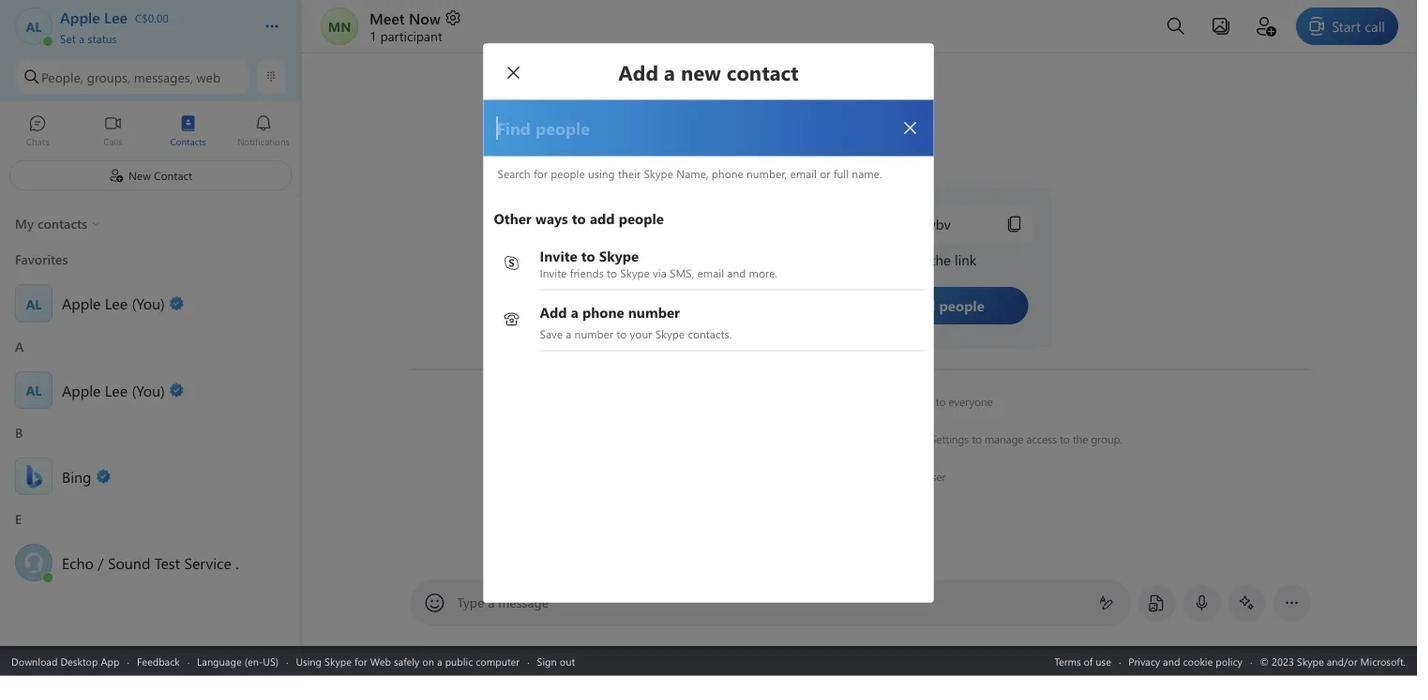 Task type: describe. For each thing, give the bounding box(es) containing it.
apple for favorites group on the left top of page
[[62, 293, 101, 313]]

has
[[777, 394, 793, 409]]

groups,
[[87, 68, 130, 86]]

sign
[[537, 654, 557, 668]]

conversation
[[744, 432, 806, 447]]

sign out
[[537, 654, 575, 668]]

status
[[88, 30, 117, 45]]

link.
[[846, 432, 865, 447]]

this
[[725, 432, 742, 447]]

feedback link
[[137, 654, 180, 668]]

a left link.
[[837, 432, 843, 447]]

apple lee (you) for a group
[[62, 380, 165, 400]]

set a status
[[60, 30, 117, 45]]

/
[[98, 553, 104, 573]]

today heading
[[409, 348, 1310, 382]]

history
[[868, 394, 901, 409]]

user
[[926, 469, 946, 484]]

Type a message text field
[[458, 594, 1084, 613]]

echo / sound test service .
[[62, 553, 239, 573]]

service
[[184, 553, 232, 573]]

group.
[[1091, 432, 1123, 447]]

and
[[1163, 654, 1181, 668]]

privacy
[[1129, 654, 1161, 668]]

meet now button
[[370, 8, 462, 28]]

b group
[[0, 418, 301, 504]]

language (en-us)
[[197, 654, 279, 668]]

out
[[560, 654, 575, 668]]

meet
[[370, 8, 405, 28]]

meet now
[[370, 8, 441, 28]]

to right go
[[885, 432, 895, 447]]

privacy and cookie policy link
[[1129, 654, 1243, 668]]

web
[[370, 654, 391, 668]]

privacy and cookie policy
[[1129, 654, 1243, 668]]

updated their role to user
[[821, 469, 946, 484]]

lee for a group
[[105, 380, 128, 400]]

using skype for web safely on a public computer link
[[296, 654, 520, 668]]

computer
[[476, 654, 520, 668]]

cookie
[[1183, 654, 1213, 668]]

on
[[423, 654, 434, 668]]

favorites group
[[0, 244, 301, 332]]

sound
[[108, 553, 150, 573]]

to right 'role'
[[913, 469, 923, 484]]

made
[[796, 394, 823, 409]]

us)
[[263, 654, 279, 668]]

their
[[867, 469, 889, 484]]

app
[[101, 654, 120, 668]]

e group
[[0, 504, 301, 591]]

everyone
[[949, 394, 993, 409]]

language (en-us) link
[[197, 654, 279, 668]]

message
[[498, 594, 549, 611]]

feedback
[[137, 654, 180, 668]]

sign out link
[[537, 654, 575, 668]]

enabled joining this conversation using a link. go to group settings to manage access to the group.
[[645, 432, 1123, 447]]

download desktop app link
[[11, 654, 120, 668]]

to right access
[[1060, 432, 1070, 447]]

type
[[457, 594, 484, 611]]

.
[[236, 553, 239, 573]]

for
[[355, 654, 367, 668]]

access
[[1027, 432, 1057, 447]]

a right type
[[488, 594, 495, 611]]

type a message
[[457, 594, 549, 611]]



Task type: vqa. For each thing, say whether or not it's contained in the screenshot.
desktop
yes



Task type: locate. For each thing, give the bounding box(es) containing it.
terms
[[1055, 654, 1081, 668]]

1 (you) from the top
[[132, 293, 165, 313]]

of
[[1084, 654, 1093, 668]]

download
[[11, 654, 58, 668]]

(you) for a group
[[132, 380, 165, 400]]

0 vertical spatial apple
[[62, 293, 101, 313]]

use
[[1096, 654, 1112, 668]]

visible
[[904, 394, 933, 409]]

the left chat
[[826, 394, 842, 409]]

apple inside favorites group
[[62, 293, 101, 313]]

(you) up "b" group at left bottom
[[132, 380, 165, 400]]

skype
[[325, 654, 352, 668]]

a right on at the bottom of page
[[437, 654, 442, 668]]

settings
[[931, 432, 969, 447]]

1 vertical spatial (you)
[[132, 380, 165, 400]]

1 vertical spatial apple
[[62, 380, 101, 400]]

test
[[155, 553, 180, 573]]

using skype for web safely on a public computer
[[296, 654, 520, 668]]

apple lee (you) inside favorites group
[[62, 293, 165, 313]]

apple lee (you)
[[62, 293, 165, 313], [62, 380, 165, 400]]

to right visible
[[936, 394, 946, 409]]

role
[[892, 469, 910, 484]]

download desktop app
[[11, 654, 120, 668]]

0 vertical spatial the
[[826, 394, 842, 409]]

Find people text field
[[495, 116, 885, 140]]

people,
[[41, 68, 83, 86]]

terms of use link
[[1055, 654, 1112, 668]]

a
[[79, 30, 85, 45], [837, 432, 843, 447], [488, 594, 495, 611], [437, 654, 442, 668]]

set a status button
[[60, 26, 246, 45]]

(you) up a group
[[132, 293, 165, 313]]

joining
[[689, 432, 722, 447]]

using
[[296, 654, 322, 668]]

lee for favorites group on the left top of page
[[105, 293, 128, 313]]

1 apple from the top
[[62, 293, 101, 313]]

web
[[197, 68, 221, 86]]

(en-
[[245, 654, 263, 668]]

2 (you) from the top
[[132, 380, 165, 400]]

the left group.
[[1073, 432, 1088, 447]]

0 vertical spatial lee
[[105, 293, 128, 313]]

enabled
[[647, 432, 686, 447]]

manage
[[985, 432, 1024, 447]]

desktop
[[60, 654, 98, 668]]

lee up "b" group at left bottom
[[105, 380, 128, 400]]

chat
[[845, 394, 865, 409]]

apple inside a group
[[62, 380, 101, 400]]

to right settings at the right
[[972, 432, 982, 447]]

lee
[[105, 293, 128, 313], [105, 380, 128, 400]]

lee up a group
[[105, 293, 128, 313]]

lee inside favorites group
[[105, 293, 128, 313]]

has made the chat history visible to everyone
[[774, 394, 993, 409]]

apple lee (you) for favorites group on the left top of page
[[62, 293, 165, 313]]

tab list
[[0, 106, 301, 158]]

1 vertical spatial apple lee (you)
[[62, 380, 165, 400]]

group
[[898, 432, 928, 447]]

to
[[936, 394, 946, 409], [885, 432, 895, 447], [972, 432, 982, 447], [1060, 432, 1070, 447], [913, 469, 923, 484]]

people, groups, messages, web button
[[15, 60, 249, 94]]

using
[[808, 432, 834, 447]]

policy
[[1216, 654, 1243, 668]]

apple lee (you) up a group
[[62, 293, 165, 313]]

public
[[445, 654, 473, 668]]

2 lee from the top
[[105, 380, 128, 400]]

1 vertical spatial lee
[[105, 380, 128, 400]]

bing
[[62, 466, 91, 486]]

0 vertical spatial apple lee (you)
[[62, 293, 165, 313]]

echo
[[62, 553, 94, 573]]

safely
[[394, 654, 420, 668]]

0 vertical spatial (you)
[[132, 293, 165, 313]]

(you)
[[132, 293, 165, 313], [132, 380, 165, 400]]

(you) inside a group
[[132, 380, 165, 400]]

language
[[197, 654, 242, 668]]

a inside button
[[79, 30, 85, 45]]

apple lee (you) inside a group
[[62, 380, 165, 400]]

a group
[[0, 332, 301, 418]]

2 apple from the top
[[62, 380, 101, 400]]

set
[[60, 30, 76, 45]]

the
[[826, 394, 842, 409], [1073, 432, 1088, 447]]

messages,
[[134, 68, 193, 86]]

people, groups, messages, web
[[41, 68, 221, 86]]

apple lee (you) up "b" group at left bottom
[[62, 380, 165, 400]]

(you) inside favorites group
[[132, 293, 165, 313]]

1 apple lee (you) from the top
[[62, 293, 165, 313]]

go
[[868, 432, 882, 447]]

now
[[409, 8, 441, 28]]

updated
[[824, 469, 864, 484]]

1 vertical spatial the
[[1073, 432, 1088, 447]]

(you) for favorites group on the left top of page
[[132, 293, 165, 313]]

apple
[[62, 293, 101, 313], [62, 380, 101, 400]]

1 horizontal spatial the
[[1073, 432, 1088, 447]]

2 apple lee (you) from the top
[[62, 380, 165, 400]]

1 lee from the top
[[105, 293, 128, 313]]

terms of use
[[1055, 654, 1112, 668]]

0 horizontal spatial the
[[826, 394, 842, 409]]

lee inside a group
[[105, 380, 128, 400]]

a right set
[[79, 30, 85, 45]]

apple for a group
[[62, 380, 101, 400]]



